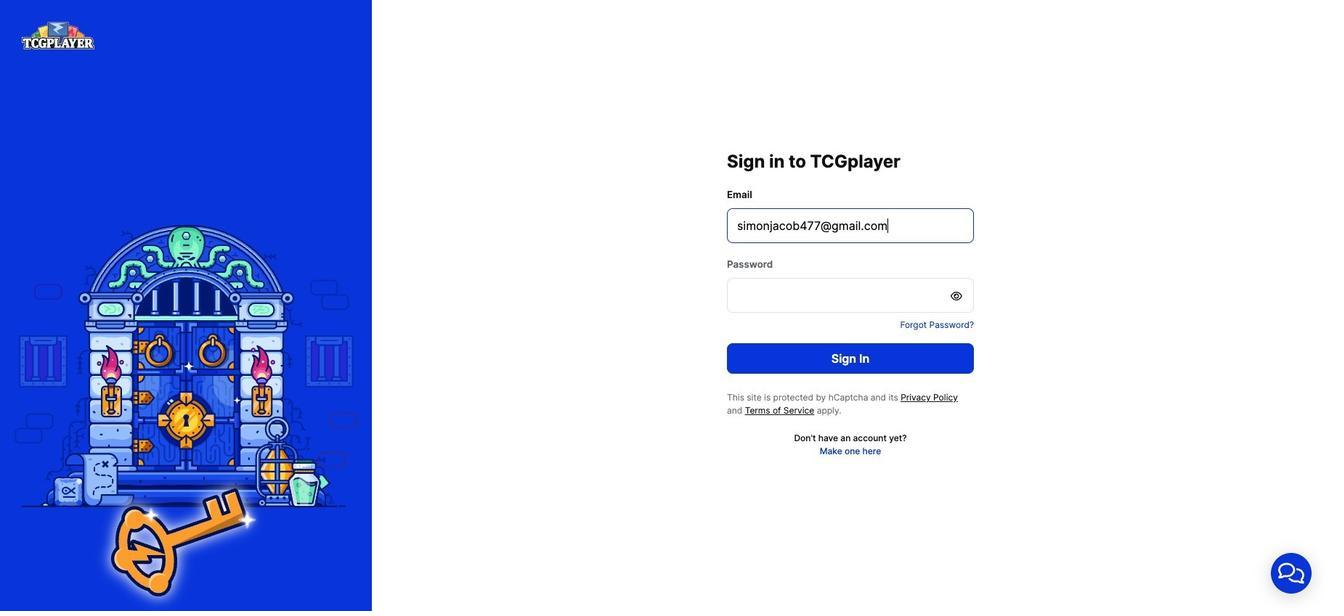 Task type: describe. For each thing, give the bounding box(es) containing it.
tcgplayer.com image
[[22, 22, 94, 49]]

hide your password button image
[[951, 291, 964, 301]]



Task type: vqa. For each thing, say whether or not it's contained in the screenshot.
TCGPLAYER.COM Image
yes



Task type: locate. For each thing, give the bounding box(es) containing it.
Password password field
[[727, 278, 974, 313]]

Email email field
[[727, 208, 974, 243]]

application
[[1254, 536, 1329, 612]]



